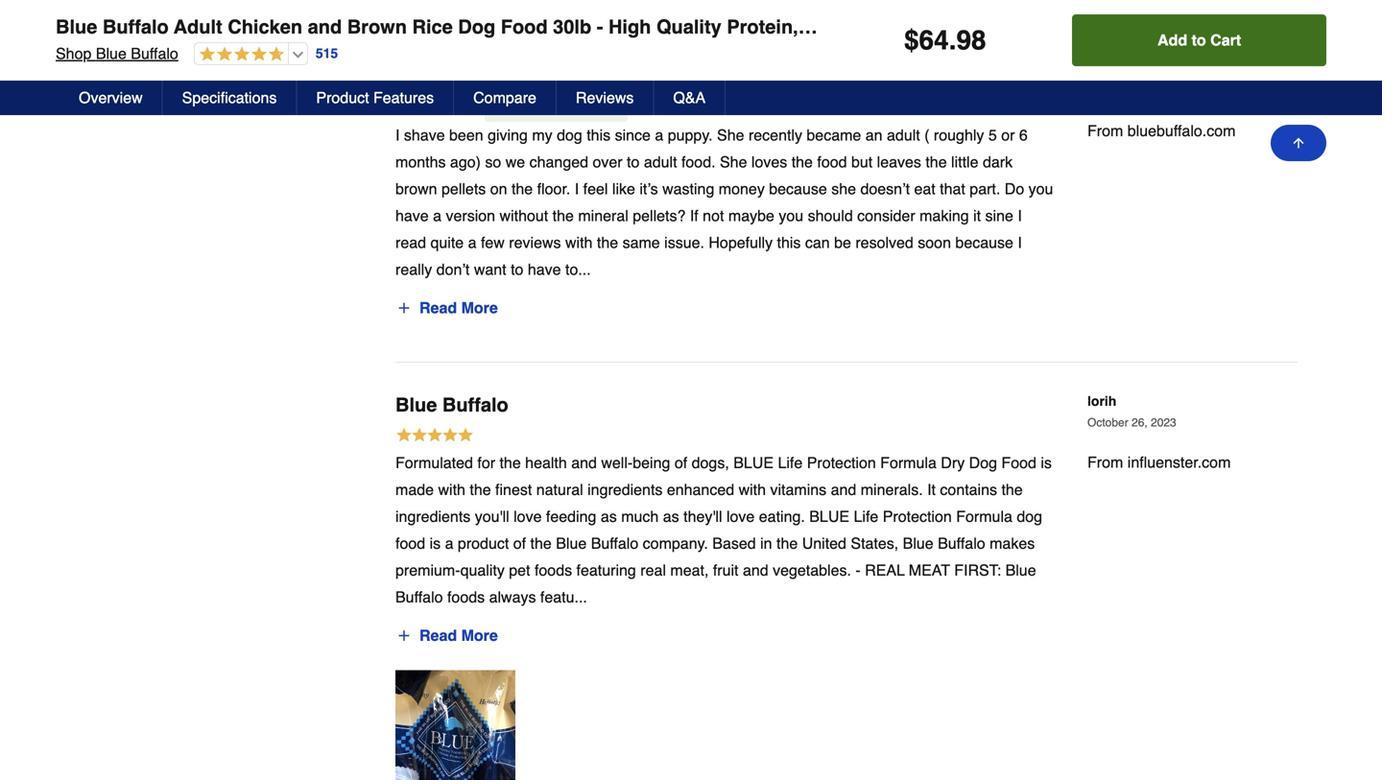 Task type: locate. For each thing, give the bounding box(es) containing it.
food left the 30lb
[[501, 16, 548, 38]]

0 horizontal spatial food
[[501, 16, 548, 38]]

0 horizontal spatial dog
[[458, 16, 496, 38]]

17,
[[1144, 84, 1160, 98]]

healthy
[[1250, 16, 1319, 38]]

https://photos us.bazaarvoice.com/photo/2/cghvdg86ymx1zwj1zmzhbg8/2fe40a99 8e7e 5a63 ac6f 839b9a2a2f93 image
[[396, 671, 516, 781]]

1 vertical spatial foods
[[448, 589, 485, 607]]

formulated
[[396, 454, 473, 472]]

1 vertical spatial 2023
[[1152, 416, 1177, 430]]

1 vertical spatial dog
[[1017, 508, 1043, 526]]

1 horizontal spatial dog
[[970, 454, 998, 472]]

plus image down premium- at the left bottom
[[397, 629, 412, 644]]

30lb
[[553, 16, 592, 38]]

high
[[609, 16, 651, 38]]

formula down contains
[[957, 508, 1013, 526]]

1 vertical spatial food
[[1002, 454, 1037, 472]]

dog up the makes
[[1017, 508, 1043, 526]]

0 vertical spatial 2023
[[1164, 84, 1189, 98]]

of up pet
[[514, 535, 526, 553]]

0 horizontal spatial for
[[478, 454, 496, 472]]

0 vertical spatial plus image
[[397, 301, 412, 316]]

lorih
[[1088, 394, 1117, 409]]

1 horizontal spatial &
[[1370, 16, 1383, 38]]

of left dogs,
[[675, 454, 688, 472]]

i right "sine"
[[1018, 207, 1023, 225]]

since
[[615, 126, 651, 144]]

adult left (
[[887, 126, 921, 144]]

6 right or
[[1020, 126, 1028, 144]]

is up premium- at the left bottom
[[430, 535, 441, 553]]

with inside i shave been giving my dog this since a puppy. she recently became an adult ( roughly 5 or 6 months ago) so we changed over to adult food. she loves the food but leaves the little dark brown pellets on the floor. i feel like it's wasting money because she doesn't eat that part. do you have a version without the mineral pellets? if not maybe you should consider making it sine i read quite a few reviews with the same issue. hopefully this can be resolved soon because i really don't want to have to...
[[566, 234, 593, 252]]

0 vertical spatial life
[[778, 454, 803, 472]]

1 vertical spatial dog
[[970, 454, 998, 472]]

blue right dogs,
[[734, 454, 774, 472]]

dog inside i shave been giving my dog this since a puppy. she recently became an adult ( roughly 5 or 6 months ago) so we changed over to adult food. she loves the food but leaves the little dark brown pellets on the floor. i feel like it's wasting money because she doesn't eat that part. do you have a version without the mineral pellets? if not maybe you should consider making it sine i read quite a few reviews with the same issue. hopefully this can be resolved soon because i really don't want to have to...
[[557, 126, 583, 144]]

0 horizontal spatial formula
[[881, 454, 937, 472]]

vitamins
[[771, 481, 827, 499]]

featu...
[[541, 589, 588, 607]]

adult up it's
[[644, 153, 678, 171]]

from bluebuffalo.com
[[1088, 122, 1236, 140]]

but
[[852, 153, 873, 171]]

fatty
[[1110, 16, 1156, 38]]

blue
[[56, 16, 97, 38], [96, 45, 127, 62], [396, 394, 437, 416], [556, 535, 587, 553], [903, 535, 934, 553], [1006, 562, 1037, 580]]

much
[[622, 508, 659, 526]]

grains,
[[917, 16, 983, 38]]

26,
[[1132, 416, 1148, 430]]

0 vertical spatial because
[[770, 180, 828, 198]]

from for partial happiness
[[1088, 122, 1124, 140]]

0 horizontal spatial you
[[779, 207, 804, 225]]

few
[[481, 234, 505, 252]]

from down november
[[1088, 122, 1124, 140]]

0 vertical spatial more
[[462, 299, 498, 317]]

1 horizontal spatial life
[[854, 508, 879, 526]]

1 horizontal spatial ingredients
[[588, 481, 663, 499]]

maybe
[[729, 207, 775, 225]]

to right the add
[[1192, 31, 1207, 49]]

omega
[[989, 16, 1054, 38]]

dog right rice
[[458, 16, 496, 38]]

1 horizontal spatial as
[[663, 508, 680, 526]]

can
[[806, 234, 830, 252]]

overview button
[[60, 81, 163, 115]]

1 vertical spatial read
[[420, 627, 457, 645]]

well-
[[602, 454, 633, 472]]

you left should
[[779, 207, 804, 225]]

1 horizontal spatial love
[[727, 508, 755, 526]]

1 horizontal spatial you
[[1029, 180, 1054, 198]]

0 vertical spatial formula
[[881, 454, 937, 472]]

the
[[792, 153, 813, 171], [926, 153, 947, 171], [512, 180, 533, 198], [553, 207, 574, 225], [597, 234, 619, 252], [500, 454, 521, 472], [470, 481, 491, 499], [1002, 481, 1023, 499], [531, 535, 552, 553], [777, 535, 798, 553]]

0 horizontal spatial ingredients
[[396, 508, 471, 526]]

foods up featu...
[[535, 562, 572, 580]]

0 horizontal spatial blue
[[734, 454, 774, 472]]

foods down quality
[[448, 589, 485, 607]]

read more down don't
[[420, 299, 498, 317]]

to right want
[[511, 261, 524, 279]]

0 vertical spatial to
[[1192, 31, 1207, 49]]

have up read
[[396, 207, 429, 225]]

1 horizontal spatial -
[[856, 562, 861, 580]]

1 horizontal spatial blue
[[810, 508, 850, 526]]

1 vertical spatial have
[[528, 261, 561, 279]]

1 from from the top
[[1088, 122, 1124, 140]]

and down in
[[743, 562, 769, 580]]

buffalo down premium- at the left bottom
[[396, 589, 443, 607]]

1 horizontal spatial this
[[777, 234, 801, 252]]

0 horizontal spatial because
[[770, 180, 828, 198]]

from
[[1088, 122, 1124, 140], [1088, 454, 1124, 472]]

protection down 'it'
[[883, 508, 952, 526]]

with
[[566, 234, 593, 252], [438, 481, 466, 499], [739, 481, 766, 499]]

1 horizontal spatial 6
[[1094, 16, 1105, 38]]

is right the dry
[[1041, 454, 1052, 472]]

life
[[778, 454, 803, 472], [854, 508, 879, 526]]

1 vertical spatial formula
[[957, 508, 1013, 526]]

for inside formulated for the health and well-being of dogs, blue life protection formula dry dog food is made with the finest natural ingredients enhanced with vitamins and minerals. it contains the ingredients you'll love feeding as much as they'll love eating. blue life protection formula dog food is a product of the blue buffalo company. based in the united states, blue buffalo makes premium-quality pet foods featuring real meat, fruit and vegetables.  - real meat first: blue buffalo foods always featu...
[[478, 454, 496, 472]]

with down formulated
[[438, 481, 466, 499]]

shave
[[404, 126, 445, 144]]

skin
[[1324, 16, 1365, 38]]

6
[[1094, 16, 1105, 38], [1020, 126, 1028, 144]]

0 vertical spatial adult
[[887, 126, 921, 144]]

be
[[835, 234, 852, 252]]

0 horizontal spatial true
[[1088, 62, 1117, 77]]

1 vertical spatial adult
[[644, 153, 678, 171]]

6 inside i shave been giving my dog this since a puppy. she recently became an adult ( roughly 5 or 6 months ago) so we changed over to adult food. she loves the food but leaves the little dark brown pellets on the floor. i feel like it's wasting money because she doesn't eat that part. do you have a version without the mineral pellets? if not maybe you should consider making it sine i read quite a few reviews with the same issue. hopefully this can be resolved soon because i really don't want to have to...
[[1020, 126, 1028, 144]]

blue up shop
[[56, 16, 97, 38]]

0 horizontal spatial as
[[601, 508, 617, 526]]

read more button down don't
[[396, 293, 499, 324]]

1 more from the top
[[462, 299, 498, 317]]

arrow up image
[[1292, 135, 1307, 151]]

a inside formulated for the health and well-being of dogs, blue life protection formula dry dog food is made with the finest natural ingredients enhanced with vitamins and minerals. it contains the ingredients you'll love feeding as much as they'll love eating. blue life protection formula dog food is a product of the blue buffalo company. based in the united states, blue buffalo makes premium-quality pet foods featuring real meat, fruit and vegetables.  - real meat first: blue buffalo foods always featu...
[[445, 535, 454, 553]]

loves
[[752, 153, 788, 171]]

without
[[500, 207, 549, 225]]

0 horizontal spatial protection
[[807, 454, 877, 472]]

2023
[[1164, 84, 1189, 98], [1152, 416, 1177, 430]]

ago)
[[450, 153, 481, 171]]

read down don't
[[420, 299, 457, 317]]

read more button
[[396, 293, 499, 324], [396, 621, 499, 652]]

because
[[770, 180, 828, 198], [956, 234, 1014, 252]]

the up finest in the left of the page
[[500, 454, 521, 472]]

&
[[1075, 16, 1089, 38], [1370, 16, 1383, 38]]

0 vertical spatial protection
[[807, 454, 877, 472]]

the right in
[[777, 535, 798, 553]]

protection up vitamins
[[807, 454, 877, 472]]

true up november
[[1088, 62, 1117, 77]]

.
[[950, 25, 957, 56]]

soon
[[918, 234, 952, 252]]

2 read from the top
[[420, 627, 457, 645]]

2023 right 17,
[[1164, 84, 1189, 98]]

1 vertical spatial to
[[627, 153, 640, 171]]

0 horizontal spatial adult
[[644, 153, 678, 171]]

and
[[308, 16, 342, 38], [572, 454, 597, 472], [831, 481, 857, 499], [743, 562, 769, 580]]

read down premium- at the left bottom
[[420, 627, 457, 645]]

1 horizontal spatial because
[[956, 234, 1014, 252]]

blue down feeding
[[556, 535, 587, 553]]

vegetables.
[[773, 562, 852, 580]]

a left product
[[445, 535, 454, 553]]

& right 3
[[1075, 16, 1089, 38]]

plus image
[[397, 301, 412, 316], [397, 629, 412, 644]]

love
[[514, 508, 542, 526], [727, 508, 755, 526]]

happiness
[[460, 62, 555, 84]]

features
[[374, 89, 434, 107]]

1 horizontal spatial dog
[[1017, 508, 1043, 526]]

1 horizontal spatial adult
[[887, 126, 921, 144]]

always
[[489, 589, 536, 607]]

5 stars image
[[396, 426, 474, 447]]

1 vertical spatial plus image
[[397, 629, 412, 644]]

0 vertical spatial ingredients
[[588, 481, 663, 499]]

& right the skin at the right top
[[1370, 16, 1383, 38]]

with up to...
[[566, 234, 593, 252]]

for right formulated
[[478, 454, 496, 472]]

2 as from the left
[[663, 508, 680, 526]]

compare
[[474, 89, 537, 107]]

read
[[396, 234, 426, 252]]

resolved
[[856, 234, 914, 252]]

1 horizontal spatial of
[[675, 454, 688, 472]]

she up money
[[720, 153, 748, 171]]

ingredients
[[588, 481, 663, 499], [396, 508, 471, 526]]

1 as from the left
[[601, 508, 617, 526]]

1 & from the left
[[1075, 16, 1089, 38]]

ingredients down 'made'
[[396, 508, 471, 526]]

1 horizontal spatial true
[[1120, 62, 1149, 77]]

love down finest in the left of the page
[[514, 508, 542, 526]]

food up premium- at the left bottom
[[396, 535, 426, 553]]

0 vertical spatial food
[[501, 16, 548, 38]]

1 vertical spatial food
[[396, 535, 426, 553]]

as up company.
[[663, 508, 680, 526]]

this left the can
[[777, 234, 801, 252]]

2 more from the top
[[462, 627, 498, 645]]

2 horizontal spatial to
[[1192, 31, 1207, 49]]

product
[[458, 535, 509, 553]]

more down want
[[462, 299, 498, 317]]

1 vertical spatial -
[[856, 562, 861, 580]]

1 horizontal spatial to
[[627, 153, 640, 171]]

life up states,
[[854, 508, 879, 526]]

to right over
[[627, 153, 640, 171]]

natural
[[537, 481, 584, 499]]

have down reviews
[[528, 261, 561, 279]]

i left feel
[[575, 180, 579, 198]]

partial
[[396, 62, 454, 84]]

dog right my
[[557, 126, 583, 144]]

2023 right 26,
[[1152, 416, 1177, 430]]

2 horizontal spatial with
[[739, 481, 766, 499]]

1 horizontal spatial food
[[818, 153, 848, 171]]

1 vertical spatial for
[[478, 454, 496, 472]]

formula up minerals.
[[881, 454, 937, 472]]

1 horizontal spatial protection
[[883, 508, 952, 526]]

that
[[940, 180, 966, 198]]

buffalo up shop blue buffalo
[[103, 16, 169, 38]]

1 horizontal spatial formula
[[957, 508, 1013, 526]]

1 vertical spatial read more button
[[396, 621, 499, 652]]

0 vertical spatial is
[[1041, 454, 1052, 472]]

6 left the fatty
[[1094, 16, 1105, 38]]

0 horizontal spatial dog
[[557, 126, 583, 144]]

true up 17,
[[1120, 62, 1149, 77]]

dog inside formulated for the health and well-being of dogs, blue life protection formula dry dog food is made with the finest natural ingredients enhanced with vitamins and minerals. it contains the ingredients you'll love feeding as much as they'll love eating. blue life protection formula dog food is a product of the blue buffalo company. based in the united states, blue buffalo makes premium-quality pet foods featuring real meat, fruit and vegetables.  - real meat first: blue buffalo foods always featu...
[[1017, 508, 1043, 526]]

0 vertical spatial 6
[[1094, 16, 1105, 38]]

read more down always
[[420, 627, 498, 645]]

i down do
[[1018, 234, 1023, 252]]

1 read more from the top
[[420, 299, 498, 317]]

because down loves
[[770, 180, 828, 198]]

1 vertical spatial from
[[1088, 454, 1124, 472]]

1 horizontal spatial for
[[1219, 16, 1244, 38]]

mineral
[[578, 207, 629, 225]]

0 horizontal spatial this
[[587, 126, 611, 144]]

0 vertical spatial you
[[1029, 180, 1054, 198]]

adult
[[887, 126, 921, 144], [644, 153, 678, 171]]

the right on
[[512, 180, 533, 198]]

i
[[396, 126, 400, 144], [575, 180, 579, 198], [1018, 207, 1023, 225], [1018, 234, 1023, 252]]

0 horizontal spatial foods
[[448, 589, 485, 607]]

6 for or
[[1020, 126, 1028, 144]]

1 vertical spatial you
[[779, 207, 804, 225]]

from down october
[[1088, 454, 1124, 472]]

0 vertical spatial -
[[597, 16, 603, 38]]

2 read more from the top
[[420, 627, 498, 645]]

blue up "united"
[[810, 508, 850, 526]]

0 horizontal spatial to
[[511, 261, 524, 279]]

1 vertical spatial 6
[[1020, 126, 1028, 144]]

true
[[1088, 62, 1117, 77], [1120, 62, 1149, 77]]

she right puppy.
[[717, 126, 745, 144]]

2 from from the top
[[1088, 454, 1124, 472]]

food inside i shave been giving my dog this since a puppy. she recently became an adult ( roughly 5 or 6 months ago) so we changed over to adult food. she loves the food but leaves the little dark brown pellets on the floor. i feel like it's wasting money because she doesn't eat that part. do you have a version without the mineral pellets? if not maybe you should consider making it sine i read quite a few reviews with the same issue. hopefully this can be resolved soon because i really don't want to have to...
[[818, 153, 848, 171]]

$ 64 . 98
[[905, 25, 987, 56]]

dog right the dry
[[970, 454, 998, 472]]

0 vertical spatial she
[[717, 126, 745, 144]]

blue right shop
[[96, 45, 127, 62]]

(
[[925, 126, 930, 144]]

1 vertical spatial life
[[854, 508, 879, 526]]

0 vertical spatial dog
[[557, 126, 583, 144]]

hopefully
[[709, 234, 773, 252]]

6 for &
[[1094, 16, 1105, 38]]

compare button
[[454, 81, 557, 115]]

- right the 30lb
[[597, 16, 603, 38]]

add
[[1158, 31, 1188, 49]]

being
[[633, 454, 671, 472]]

love up based
[[727, 508, 755, 526]]

more down always
[[462, 627, 498, 645]]

0 horizontal spatial life
[[778, 454, 803, 472]]

0 vertical spatial read more button
[[396, 293, 499, 324]]

have
[[396, 207, 429, 225], [528, 261, 561, 279]]

she
[[832, 180, 857, 198]]

for right "acids"
[[1219, 16, 1244, 38]]

with up eating.
[[739, 481, 766, 499]]

as left much
[[601, 508, 617, 526]]

0 horizontal spatial 6
[[1020, 126, 1028, 144]]

eat
[[915, 180, 936, 198]]

0 horizontal spatial food
[[396, 535, 426, 553]]

this up over
[[587, 126, 611, 144]]

1 vertical spatial of
[[514, 535, 526, 553]]

1 vertical spatial because
[[956, 234, 1014, 252]]

0 vertical spatial food
[[818, 153, 848, 171]]

0 vertical spatial read
[[420, 299, 457, 317]]

life up vitamins
[[778, 454, 803, 472]]

specifications button
[[163, 81, 297, 115]]

because down it
[[956, 234, 1014, 252]]

and up 515
[[308, 16, 342, 38]]

consider
[[858, 207, 916, 225]]

read more button down premium- at the left bottom
[[396, 621, 499, 652]]

plus image down really
[[397, 301, 412, 316]]

adult
[[174, 16, 223, 38]]

more
[[462, 299, 498, 317], [462, 627, 498, 645]]

2 plus image from the top
[[397, 629, 412, 644]]

1 vertical spatial ingredients
[[396, 508, 471, 526]]

4 stars image
[[396, 99, 474, 119]]

food down became
[[818, 153, 848, 171]]

- left real
[[856, 562, 861, 580]]

1 vertical spatial blue
[[810, 508, 850, 526]]



Task type: vqa. For each thing, say whether or not it's contained in the screenshot.
THE UTILITECH in 12 list item
no



Task type: describe. For each thing, give the bounding box(es) containing it.
made
[[396, 481, 434, 499]]

buffalo up first:
[[938, 535, 986, 553]]

and left well-
[[572, 454, 597, 472]]

shop blue buffalo
[[56, 45, 178, 62]]

blue down the makes
[[1006, 562, 1037, 580]]

a left few
[[468, 234, 477, 252]]

overview
[[79, 89, 143, 107]]

a up quite
[[433, 207, 442, 225]]

blue up 5 stars image
[[396, 394, 437, 416]]

eating.
[[759, 508, 806, 526]]

the down (
[[926, 153, 947, 171]]

to...
[[566, 261, 591, 279]]

don't
[[437, 261, 470, 279]]

dry
[[941, 454, 965, 472]]

united
[[803, 535, 847, 553]]

1 love from the left
[[514, 508, 542, 526]]

pet
[[509, 562, 531, 580]]

2 read more button from the top
[[396, 621, 499, 652]]

product features button
[[297, 81, 454, 115]]

buffalo down adult
[[131, 45, 178, 62]]

0 vertical spatial this
[[587, 126, 611, 144]]

wasting
[[663, 180, 715, 198]]

months
[[396, 153, 446, 171]]

2 & from the left
[[1370, 16, 1383, 38]]

read more for 1st plus image from the top of the page
[[420, 299, 498, 317]]

cart
[[1211, 31, 1242, 49]]

to inside button
[[1192, 31, 1207, 49]]

in
[[761, 535, 773, 553]]

buffalo up featuring
[[591, 535, 639, 553]]

floor.
[[537, 180, 571, 198]]

chicken
[[228, 16, 303, 38]]

reviews
[[509, 234, 561, 252]]

food inside formulated for the health and well-being of dogs, blue life protection formula dry dog food is made with the finest natural ingredients enhanced with vitamins and minerals. it contains the ingredients you'll love feeding as much as they'll love eating. blue life protection formula dog food is a product of the blue buffalo company. based in the united states, blue buffalo makes premium-quality pet foods featuring real meat, fruit and vegetables.  - real meat first: blue buffalo foods always featu...
[[396, 535, 426, 553]]

became
[[807, 126, 862, 144]]

1 read from the top
[[420, 299, 457, 317]]

enhanced
[[667, 481, 735, 499]]

states,
[[851, 535, 899, 553]]

1 horizontal spatial have
[[528, 261, 561, 279]]

1 true from the left
[[1088, 62, 1117, 77]]

i left shave
[[396, 126, 400, 144]]

the down "floor."
[[553, 207, 574, 225]]

leaves
[[877, 153, 922, 171]]

0 horizontal spatial with
[[438, 481, 466, 499]]

1 horizontal spatial foods
[[535, 562, 572, 580]]

1 plus image from the top
[[397, 301, 412, 316]]

not
[[703, 207, 725, 225]]

want
[[474, 261, 507, 279]]

food inside formulated for the health and well-being of dogs, blue life protection formula dry dog food is made with the finest natural ingredients enhanced with vitamins and minerals. it contains the ingredients you'll love feeding as much as they'll love eating. blue life protection formula dog food is a product of the blue buffalo company. based in the united states, blue buffalo makes premium-quality pet foods featuring real meat, fruit and vegetables.  - real meat first: blue buffalo foods always featu...
[[1002, 454, 1037, 472]]

3
[[1059, 16, 1070, 38]]

same
[[623, 234, 660, 252]]

a right since
[[655, 126, 664, 144]]

2 true from the left
[[1120, 62, 1149, 77]]

1 read more button from the top
[[396, 293, 499, 324]]

more for 2nd read more button from the top
[[462, 627, 498, 645]]

reviews button
[[557, 81, 654, 115]]

pellets?
[[633, 207, 686, 225]]

5
[[989, 126, 998, 144]]

quality
[[461, 562, 505, 580]]

from for blue buffalo
[[1088, 454, 1124, 472]]

feeding
[[546, 508, 597, 526]]

4.7 stars image
[[195, 46, 284, 64]]

read more for 2nd plus image from the top of the page
[[420, 627, 498, 645]]

really
[[396, 261, 432, 279]]

real
[[641, 562, 666, 580]]

the down feeding
[[531, 535, 552, 553]]

dark
[[983, 153, 1013, 171]]

the up the you'll at the bottom left of page
[[470, 481, 491, 499]]

first:
[[955, 562, 1002, 580]]

64
[[920, 25, 950, 56]]

2023 inside 'true true november 17, 2023'
[[1164, 84, 1189, 98]]

blue buffalo
[[396, 394, 509, 416]]

puppy.
[[668, 126, 713, 144]]

2 love from the left
[[727, 508, 755, 526]]

brown
[[347, 16, 407, 38]]

giving
[[488, 126, 528, 144]]

the down mineral
[[597, 234, 619, 252]]

would recommend
[[513, 100, 620, 113]]

- inside formulated for the health and well-being of dogs, blue life protection formula dry dog food is made with the finest natural ingredients enhanced with vitamins and minerals. it contains the ingredients you'll love feeding as much as they'll love eating. blue life protection formula dog food is a product of the blue buffalo company. based in the united states, blue buffalo makes premium-quality pet foods featuring real meat, fruit and vegetables.  - real meat first: blue buffalo foods always featu...
[[856, 562, 861, 580]]

1 vertical spatial this
[[777, 234, 801, 252]]

1 vertical spatial protection
[[883, 508, 952, 526]]

buffalo up 5 stars image
[[443, 394, 509, 416]]

over
[[593, 153, 623, 171]]

based
[[713, 535, 756, 553]]

0 horizontal spatial of
[[514, 535, 526, 553]]

feel
[[584, 180, 608, 198]]

specifications
[[182, 89, 277, 107]]

dog inside formulated for the health and well-being of dogs, blue life protection formula dry dog food is made with the finest natural ingredients enhanced with vitamins and minerals. it contains the ingredients you'll love feeding as much as they'll love eating. blue life protection formula dog food is a product of the blue buffalo company. based in the united states, blue buffalo makes premium-quality pet foods featuring real meat, fruit and vegetables.  - real meat first: blue buffalo foods always featu...
[[970, 454, 998, 472]]

wholesome
[[804, 16, 912, 38]]

0 horizontal spatial -
[[597, 16, 603, 38]]

the right contains
[[1002, 481, 1023, 499]]

0 vertical spatial dog
[[458, 16, 496, 38]]

0 vertical spatial blue
[[734, 454, 774, 472]]

2023 inside lorih october 26, 2023
[[1152, 416, 1177, 430]]

0 vertical spatial of
[[675, 454, 688, 472]]

issue.
[[665, 234, 705, 252]]

add to cart button
[[1073, 14, 1327, 66]]

making
[[920, 207, 970, 225]]

so
[[485, 153, 502, 171]]

$
[[905, 25, 920, 56]]

it
[[974, 207, 982, 225]]

been
[[449, 126, 484, 144]]

formulated for the health and well-being of dogs, blue life protection formula dry dog food is made with the finest natural ingredients enhanced with vitamins and minerals. it contains the ingredients you'll love feeding as much as they'll love eating. blue life protection formula dog food is a product of the blue buffalo company. based in the united states, blue buffalo makes premium-quality pet foods featuring real meat, fruit and vegetables.  - real meat first: blue buffalo foods always featu...
[[396, 454, 1052, 607]]

you'll
[[475, 508, 510, 526]]

0 horizontal spatial is
[[430, 535, 441, 553]]

more for 1st read more button from the top
[[462, 299, 498, 317]]

like
[[613, 180, 636, 198]]

meat,
[[671, 562, 709, 580]]

0 horizontal spatial have
[[396, 207, 429, 225]]

my
[[532, 126, 553, 144]]

pellets
[[442, 180, 486, 198]]

0 vertical spatial for
[[1219, 16, 1244, 38]]

we
[[506, 153, 525, 171]]

it
[[928, 481, 936, 499]]

the right loves
[[792, 153, 813, 171]]

doesn't
[[861, 180, 910, 198]]

part.
[[970, 180, 1001, 198]]

october
[[1088, 416, 1129, 430]]

1 horizontal spatial is
[[1041, 454, 1052, 472]]

would
[[513, 100, 548, 113]]

product
[[316, 89, 369, 107]]

sine
[[986, 207, 1014, 225]]

2 vertical spatial to
[[511, 261, 524, 279]]

november
[[1088, 84, 1141, 98]]

quite
[[431, 234, 464, 252]]

product features
[[316, 89, 434, 107]]

1 vertical spatial she
[[720, 153, 748, 171]]

blue up meat on the bottom of page
[[903, 535, 934, 553]]

featuring
[[577, 562, 637, 580]]

dogs,
[[692, 454, 730, 472]]

i shave been giving my dog this since a puppy. she recently became an adult ( roughly 5 or 6 months ago) so we changed over to adult food. she loves the food but leaves the little dark brown pellets on the floor. i feel like it's wasting money because she doesn't eat that part. do you have a version without the mineral pellets? if not maybe you should consider making it sine i read quite a few reviews with the same issue. hopefully this can be resolved soon because i really don't want to have to...
[[396, 126, 1054, 279]]

and right vitamins
[[831, 481, 857, 499]]

checkmark image
[[493, 99, 508, 114]]

or
[[1002, 126, 1016, 144]]

contains
[[941, 481, 998, 499]]

true true november 17, 2023
[[1088, 62, 1189, 98]]

roughly
[[934, 126, 985, 144]]

bluebuffalo.com
[[1128, 122, 1236, 140]]

changed
[[530, 153, 589, 171]]

health
[[525, 454, 567, 472]]

protein,
[[727, 16, 799, 38]]

brown
[[396, 180, 438, 198]]



